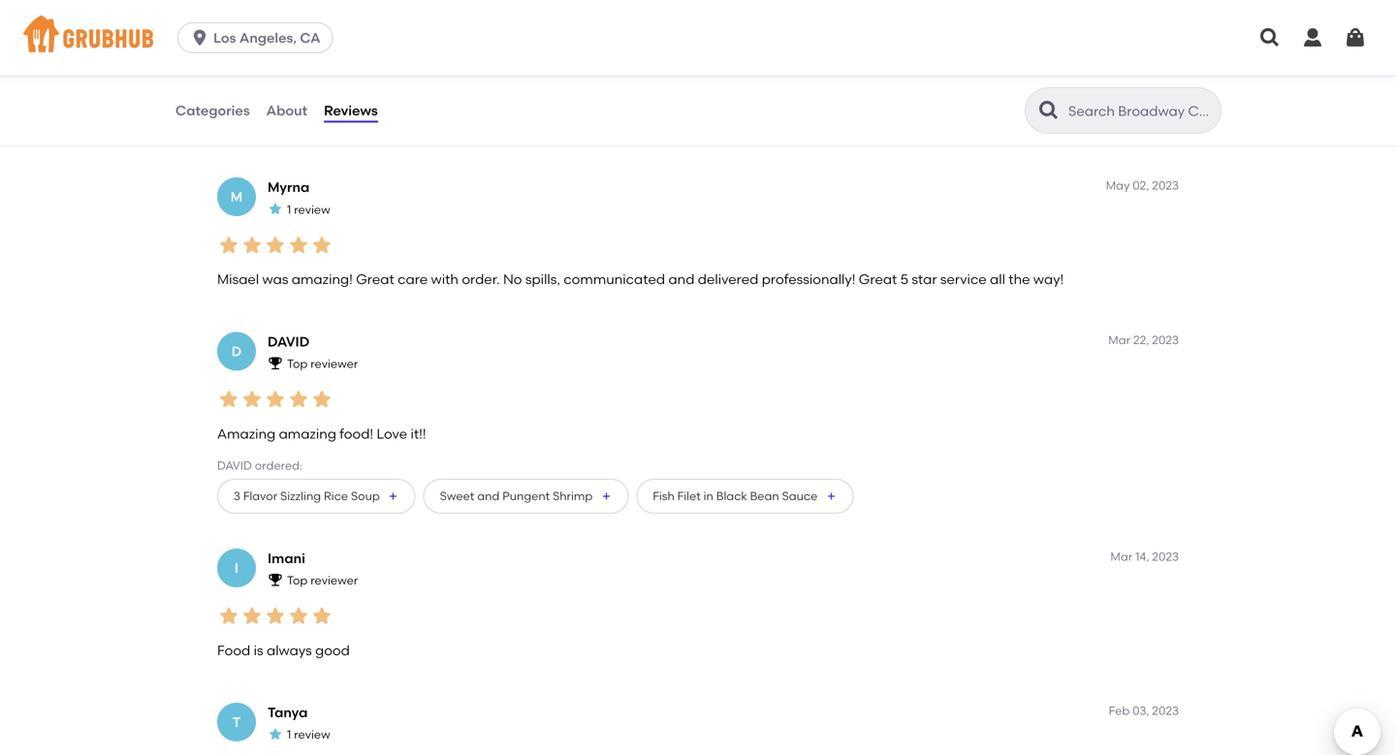 Task type: locate. For each thing, give the bounding box(es) containing it.
soup right the about "button"
[[351, 118, 380, 132]]

categories
[[176, 102, 250, 119]]

plus icon image right sauce
[[825, 491, 837, 502]]

1 reviewer from the top
[[310, 357, 358, 371]]

0 vertical spatial flavor
[[243, 118, 278, 132]]

d
[[232, 343, 242, 360]]

3 flavor sizzling rice soup
[[234, 118, 380, 132], [234, 489, 380, 503]]

1 review from the top
[[294, 202, 330, 217]]

1 horizontal spatial svg image
[[1344, 26, 1367, 49]]

1 horizontal spatial plus icon image
[[601, 491, 612, 502]]

service
[[940, 271, 987, 288]]

david
[[217, 88, 252, 102], [268, 333, 310, 350], [217, 459, 252, 473]]

22,
[[1133, 333, 1149, 347]]

always
[[267, 642, 312, 659]]

2 flavor from the top
[[243, 489, 278, 503]]

1 down the tanya
[[287, 728, 291, 742]]

0 vertical spatial 3 flavor sizzling rice soup
[[234, 118, 380, 132]]

great left care
[[356, 271, 394, 288]]

3 flavor sizzling rice soup button up myrna
[[217, 108, 416, 143]]

t
[[232, 714, 241, 731]]

2023 right 14, at the bottom of page
[[1152, 550, 1179, 564]]

review down myrna
[[294, 202, 330, 217]]

1 vertical spatial 3
[[234, 489, 240, 503]]

review
[[294, 202, 330, 217], [294, 728, 330, 742]]

1 trophy icon image from the top
[[268, 356, 283, 371]]

0 horizontal spatial plus icon image
[[388, 491, 399, 502]]

0 vertical spatial reviewer
[[310, 357, 358, 371]]

about
[[266, 102, 307, 119]]

soup down food!
[[351, 489, 380, 503]]

star
[[912, 271, 937, 288]]

and inside sweet and pungent shrimp button
[[477, 489, 500, 503]]

care
[[398, 271, 428, 288]]

reviewer up good
[[310, 574, 358, 588]]

top down "imani"
[[287, 574, 308, 588]]

2 1 from the top
[[287, 728, 291, 742]]

plus icon image
[[388, 491, 399, 502], [601, 491, 612, 502], [825, 491, 837, 502]]

1 vertical spatial 1 review
[[287, 728, 330, 742]]

0 vertical spatial 3
[[234, 118, 240, 132]]

2 plus icon image from the left
[[601, 491, 612, 502]]

2023 for food is always good
[[1152, 550, 1179, 564]]

top right d
[[287, 357, 308, 371]]

1 2023 from the top
[[1152, 179, 1179, 193]]

2 david ordered: from the top
[[217, 459, 303, 473]]

mar for amazing amazing food! love it!!
[[1109, 333, 1131, 347]]

main navigation navigation
[[0, 0, 1396, 76]]

and left delivered
[[669, 271, 695, 288]]

flavor
[[243, 118, 278, 132], [243, 489, 278, 503]]

1 vertical spatial reviewer
[[310, 574, 358, 588]]

david ordered:
[[217, 88, 303, 102], [217, 459, 303, 473]]

0 horizontal spatial svg image
[[1301, 26, 1325, 49]]

and
[[669, 271, 695, 288], [477, 489, 500, 503]]

1 vertical spatial top
[[287, 574, 308, 588]]

1 ordered: from the top
[[255, 88, 303, 102]]

mar left 14, at the bottom of page
[[1111, 550, 1133, 564]]

amazing
[[217, 425, 276, 442]]

david right d
[[268, 333, 310, 350]]

1 vertical spatial trophy icon image
[[268, 572, 283, 588]]

mar left 22,
[[1109, 333, 1131, 347]]

3 flavor sizzling rice soup down amazing
[[234, 489, 380, 503]]

1 vertical spatial 3 flavor sizzling rice soup
[[234, 489, 380, 503]]

svg image
[[1259, 26, 1282, 49], [190, 28, 210, 48]]

top for david
[[287, 357, 308, 371]]

1 soup from the top
[[351, 118, 380, 132]]

sizzling
[[280, 118, 321, 132], [280, 489, 321, 503]]

3 plus icon image from the left
[[825, 491, 837, 502]]

top
[[287, 357, 308, 371], [287, 574, 308, 588]]

reviewer up amazing amazing food! love it!!
[[310, 357, 358, 371]]

all
[[990, 271, 1005, 288]]

1 vertical spatial 1
[[287, 728, 291, 742]]

top reviewer up amazing amazing food! love it!!
[[287, 357, 358, 371]]

1
[[287, 202, 291, 217], [287, 728, 291, 742]]

no
[[503, 271, 522, 288]]

sizzling down amazing
[[280, 489, 321, 503]]

2 top reviewer from the top
[[287, 574, 358, 588]]

1 great from the left
[[356, 271, 394, 288]]

mar 14, 2023
[[1111, 550, 1179, 564]]

2023 right 03,
[[1152, 704, 1179, 718]]

2 reviewer from the top
[[310, 574, 358, 588]]

top reviewer
[[287, 357, 358, 371], [287, 574, 358, 588]]

sizzling left reviews button
[[280, 118, 321, 132]]

1 vertical spatial ordered:
[[255, 459, 303, 473]]

1 horizontal spatial great
[[859, 271, 897, 288]]

david down amazing
[[217, 459, 252, 473]]

1 vertical spatial top reviewer
[[287, 574, 358, 588]]

1 review for myrna
[[287, 202, 330, 217]]

imani
[[268, 550, 305, 567]]

flavor up myrna
[[243, 118, 278, 132]]

reviewer
[[310, 357, 358, 371], [310, 574, 358, 588]]

with
[[431, 271, 459, 288]]

rice down amazing amazing food! love it!!
[[324, 489, 348, 503]]

plus icon image inside fish filet in black bean sauce button
[[825, 491, 837, 502]]

0 vertical spatial sizzling
[[280, 118, 321, 132]]

0 horizontal spatial svg image
[[190, 28, 210, 48]]

plus icon image inside sweet and pungent shrimp button
[[601, 491, 612, 502]]

plus icon image down love
[[388, 491, 399, 502]]

mar 22, 2023
[[1109, 333, 1179, 347]]

1 horizontal spatial svg image
[[1259, 26, 1282, 49]]

2023 for misael was amazing! great care with order. no spills, communicated and delivered professionally! great  5 star service all the way!
[[1152, 179, 1179, 193]]

1 top reviewer from the top
[[287, 357, 358, 371]]

2 horizontal spatial plus icon image
[[825, 491, 837, 502]]

3 flavor sizzling rice soup button down amazing amazing food! love it!!
[[217, 479, 416, 514]]

1 vertical spatial flavor
[[243, 489, 278, 503]]

amazing
[[279, 425, 336, 442]]

top reviewer down "imani"
[[287, 574, 358, 588]]

delivered
[[698, 271, 759, 288]]

david ordered: up about
[[217, 88, 303, 102]]

1 vertical spatial review
[[294, 728, 330, 742]]

ordered: down amazing
[[255, 459, 303, 473]]

the
[[1009, 271, 1030, 288]]

0 horizontal spatial and
[[477, 489, 500, 503]]

reviewer for david
[[310, 357, 358, 371]]

1 down myrna
[[287, 202, 291, 217]]

4 2023 from the top
[[1152, 704, 1179, 718]]

1 vertical spatial and
[[477, 489, 500, 503]]

2023
[[1152, 179, 1179, 193], [1152, 333, 1179, 347], [1152, 550, 1179, 564], [1152, 704, 1179, 718]]

david up categories
[[217, 88, 252, 102]]

black
[[716, 489, 747, 503]]

trophy icon image right d
[[268, 356, 283, 371]]

0 vertical spatial david ordered:
[[217, 88, 303, 102]]

0 horizontal spatial great
[[356, 271, 394, 288]]

mar for food is always good
[[1111, 550, 1133, 564]]

14,
[[1136, 550, 1149, 564]]

0 vertical spatial top
[[287, 357, 308, 371]]

amazing amazing food! love it!!
[[217, 425, 426, 442]]

1 1 from the top
[[287, 202, 291, 217]]

2 review from the top
[[294, 728, 330, 742]]

top reviewer for david
[[287, 357, 358, 371]]

sweet
[[440, 489, 474, 503]]

0 vertical spatial 1
[[287, 202, 291, 217]]

0 vertical spatial top reviewer
[[287, 357, 358, 371]]

may
[[1106, 179, 1130, 193]]

0 vertical spatial ordered:
[[255, 88, 303, 102]]

2023 right 02,
[[1152, 179, 1179, 193]]

1 horizontal spatial and
[[669, 271, 695, 288]]

1 top from the top
[[287, 357, 308, 371]]

2 great from the left
[[859, 271, 897, 288]]

sauce
[[782, 489, 818, 503]]

plus icon image right shrimp
[[601, 491, 612, 502]]

ordered: up about
[[255, 88, 303, 102]]

1 3 flavor sizzling rice soup button from the top
[[217, 108, 416, 143]]

0 vertical spatial review
[[294, 202, 330, 217]]

2023 right 22,
[[1152, 333, 1179, 347]]

great
[[356, 271, 394, 288], [859, 271, 897, 288]]

flavor down amazing
[[243, 489, 278, 503]]

great left 5
[[859, 271, 897, 288]]

was
[[262, 271, 288, 288]]

3 down amazing
[[234, 489, 240, 503]]

2 vertical spatial david
[[217, 459, 252, 473]]

filet
[[677, 489, 701, 503]]

1 review
[[287, 202, 330, 217], [287, 728, 330, 742]]

trophy icon image
[[268, 356, 283, 371], [268, 572, 283, 588]]

2 1 review from the top
[[287, 728, 330, 742]]

mar
[[1109, 333, 1131, 347], [1111, 550, 1133, 564]]

3 left the about "button"
[[234, 118, 240, 132]]

may 02, 2023
[[1106, 179, 1179, 193]]

0 vertical spatial trophy icon image
[[268, 356, 283, 371]]

1 vertical spatial soup
[[351, 489, 380, 503]]

0 vertical spatial mar
[[1109, 333, 1131, 347]]

rice
[[324, 118, 348, 132], [324, 489, 348, 503]]

svg image
[[1301, 26, 1325, 49], [1344, 26, 1367, 49]]

david ordered: down amazing
[[217, 459, 303, 473]]

plus icon image for 3 flavor sizzling rice soup
[[388, 491, 399, 502]]

1 vertical spatial rice
[[324, 489, 348, 503]]

1 plus icon image from the left
[[388, 491, 399, 502]]

1 vertical spatial mar
[[1111, 550, 1133, 564]]

1 review down myrna
[[287, 202, 330, 217]]

rice right the about "button"
[[324, 118, 348, 132]]

0 vertical spatial 1 review
[[287, 202, 330, 217]]

shrimp
[[553, 489, 593, 503]]

ordered:
[[255, 88, 303, 102], [255, 459, 303, 473]]

fish
[[653, 489, 675, 503]]

0 vertical spatial rice
[[324, 118, 348, 132]]

star icon image
[[217, 17, 240, 40], [240, 17, 264, 40], [264, 17, 287, 40], [287, 17, 310, 40], [310, 17, 334, 40], [268, 201, 283, 217], [217, 234, 240, 257], [240, 234, 264, 257], [264, 234, 287, 257], [287, 234, 310, 257], [310, 234, 334, 257], [217, 388, 240, 411], [240, 388, 264, 411], [264, 388, 287, 411], [287, 388, 310, 411], [310, 388, 334, 411], [217, 605, 240, 628], [240, 605, 264, 628], [264, 605, 287, 628], [287, 605, 310, 628], [310, 605, 334, 628], [268, 727, 283, 742]]

1 review down the tanya
[[287, 728, 330, 742]]

3 flavor sizzling rice soup up myrna
[[234, 118, 380, 132]]

1 vertical spatial sizzling
[[280, 489, 321, 503]]

0 vertical spatial soup
[[351, 118, 380, 132]]

review down the tanya
[[294, 728, 330, 742]]

2 svg image from the left
[[1344, 26, 1367, 49]]

1 vertical spatial david ordered:
[[217, 459, 303, 473]]

2 trophy icon image from the top
[[268, 572, 283, 588]]

2 top from the top
[[287, 574, 308, 588]]

3 2023 from the top
[[1152, 550, 1179, 564]]

i
[[235, 560, 239, 576]]

2 2023 from the top
[[1152, 333, 1179, 347]]

3
[[234, 118, 240, 132], [234, 489, 240, 503]]

1 vertical spatial 3 flavor sizzling rice soup button
[[217, 479, 416, 514]]

trophy icon image down "imani"
[[268, 572, 283, 588]]

1 1 review from the top
[[287, 202, 330, 217]]

soup
[[351, 118, 380, 132], [351, 489, 380, 503]]

los angeles, ca button
[[178, 22, 341, 53]]

reviewer for imani
[[310, 574, 358, 588]]

and right sweet
[[477, 489, 500, 503]]

fish filet in black bean sauce button
[[636, 479, 854, 514]]

1 3 from the top
[[234, 118, 240, 132]]

3 flavor sizzling rice soup button
[[217, 108, 416, 143], [217, 479, 416, 514]]

0 vertical spatial 3 flavor sizzling rice soup button
[[217, 108, 416, 143]]



Task type: describe. For each thing, give the bounding box(es) containing it.
is
[[254, 642, 263, 659]]

tanya
[[268, 705, 308, 721]]

plus icon image for sweet and pungent shrimp
[[601, 491, 612, 502]]

m
[[231, 189, 243, 205]]

1 svg image from the left
[[1301, 26, 1325, 49]]

03,
[[1133, 704, 1149, 718]]

fish filet in black bean sauce
[[653, 489, 818, 503]]

bean
[[750, 489, 779, 503]]

los angeles, ca
[[213, 30, 321, 46]]

myrna
[[268, 179, 310, 196]]

review for myrna
[[294, 202, 330, 217]]

1 rice from the top
[[324, 118, 348, 132]]

2 sizzling from the top
[[280, 489, 321, 503]]

review for tanya
[[294, 728, 330, 742]]

1 review for tanya
[[287, 728, 330, 742]]

search icon image
[[1038, 99, 1061, 122]]

order.
[[462, 271, 500, 288]]

los
[[213, 30, 236, 46]]

reviews
[[324, 102, 378, 119]]

angeles,
[[239, 30, 297, 46]]

2 3 from the top
[[234, 489, 240, 503]]

food is always good
[[217, 642, 350, 659]]

sweet and pungent shrimp
[[440, 489, 593, 503]]

sweet and pungent shrimp button
[[423, 479, 629, 514]]

top reviewer for imani
[[287, 574, 358, 588]]

2023 for amazing amazing food! love it!!
[[1152, 333, 1179, 347]]

0 vertical spatial david
[[217, 88, 252, 102]]

1 sizzling from the top
[[280, 118, 321, 132]]

2 soup from the top
[[351, 489, 380, 503]]

trophy icon image for imani
[[268, 572, 283, 588]]

amazing!
[[292, 271, 353, 288]]

2 3 flavor sizzling rice soup from the top
[[234, 489, 380, 503]]

1 for tanya
[[287, 728, 291, 742]]

trophy icon image for david
[[268, 356, 283, 371]]

communicated
[[564, 271, 665, 288]]

1 3 flavor sizzling rice soup from the top
[[234, 118, 380, 132]]

svg image inside los angeles, ca button
[[190, 28, 210, 48]]

reviews button
[[323, 76, 379, 145]]

2 rice from the top
[[324, 489, 348, 503]]

misael was amazing! great care with order. no spills, communicated and delivered professionally! great  5 star service all the way!
[[217, 271, 1064, 288]]

2 ordered: from the top
[[255, 459, 303, 473]]

pungent
[[502, 489, 550, 503]]

it!!
[[411, 425, 426, 442]]

ca
[[300, 30, 321, 46]]

misael
[[217, 271, 259, 288]]

love
[[377, 425, 407, 442]]

way!
[[1034, 271, 1064, 288]]

0 vertical spatial and
[[669, 271, 695, 288]]

top for imani
[[287, 574, 308, 588]]

feb
[[1109, 704, 1130, 718]]

02,
[[1133, 179, 1149, 193]]

feb 03, 2023
[[1109, 704, 1179, 718]]

1 flavor from the top
[[243, 118, 278, 132]]

plus icon image for fish filet in black bean sauce
[[825, 491, 837, 502]]

1 david ordered: from the top
[[217, 88, 303, 102]]

about button
[[265, 76, 308, 145]]

Search Broadway Cuisine search field
[[1067, 102, 1215, 120]]

categories button
[[175, 76, 251, 145]]

good
[[315, 642, 350, 659]]

2 3 flavor sizzling rice soup button from the top
[[217, 479, 416, 514]]

food!
[[340, 425, 373, 442]]

spills,
[[525, 271, 560, 288]]

in
[[704, 489, 714, 503]]

5
[[901, 271, 909, 288]]

1 vertical spatial david
[[268, 333, 310, 350]]

1 for myrna
[[287, 202, 291, 217]]

professionally!
[[762, 271, 856, 288]]

food
[[217, 642, 250, 659]]



Task type: vqa. For each thing, say whether or not it's contained in the screenshot.
DAVID to the middle
yes



